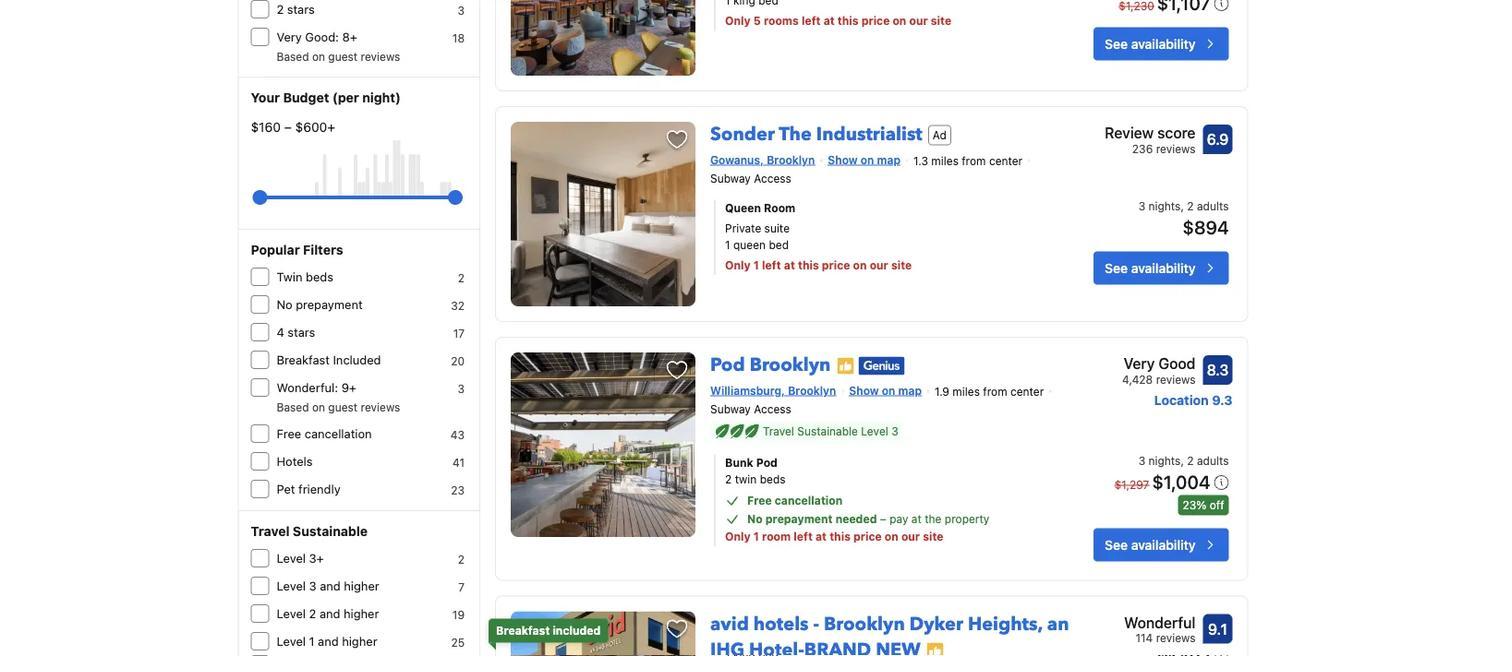 Task type: describe. For each thing, give the bounding box(es) containing it.
breakfast for breakfast included
[[496, 625, 550, 638]]

pod brooklyn
[[710, 353, 831, 378]]

price for rooms
[[861, 14, 890, 27]]

avid hotels - brooklyn dyker heights, an ihg hotel-brand new
[[710, 612, 1069, 657]]

sustainable for travel sustainable
[[293, 524, 368, 539]]

left inside queen room private suite 1 queen bed only 1 left at this price on our site
[[762, 259, 781, 272]]

1 horizontal spatial –
[[880, 513, 887, 526]]

ihg
[[710, 638, 745, 657]]

3 down 3+
[[309, 580, 317, 593]]

sonder
[[710, 122, 775, 147]]

center for sonder the industrialist
[[989, 155, 1023, 168]]

night)
[[362, 90, 401, 105]]

2 stars
[[277, 2, 315, 16]]

off
[[1210, 499, 1224, 512]]

from for pod brooklyn
[[983, 386, 1007, 398]]

9+
[[342, 381, 357, 395]]

access for the
[[754, 172, 791, 185]]

sonder the industrialist image
[[511, 122, 696, 307]]

1.9
[[935, 386, 950, 398]]

travel sustainable level 3
[[763, 426, 898, 438]]

25
[[451, 636, 465, 649]]

0 horizontal spatial –
[[284, 120, 292, 135]]

(per
[[332, 90, 359, 105]]

twin beds
[[277, 270, 333, 284]]

our for only 5 rooms left at this price on our site
[[909, 14, 928, 27]]

1 down the level 2 and higher
[[309, 635, 315, 649]]

at right room at the right of page
[[816, 531, 827, 544]]

2 twin beds
[[725, 474, 786, 487]]

center for pod brooklyn
[[1010, 386, 1044, 398]]

brooklyn for williamsburg, brooklyn
[[788, 384, 836, 397]]

williamsburg,
[[710, 384, 785, 397]]

williamsburg, brooklyn
[[710, 384, 836, 397]]

at left the the
[[912, 513, 922, 526]]

access for brooklyn
[[754, 403, 791, 416]]

scored 8.3 element
[[1203, 356, 1233, 385]]

very good element
[[1122, 353, 1196, 375]]

guest for 9+
[[328, 401, 358, 414]]

1 see from the top
[[1105, 36, 1128, 51]]

queen
[[733, 238, 766, 251]]

travel sustainable
[[251, 524, 368, 539]]

9.1
[[1208, 621, 1228, 638]]

pod brooklyn link
[[710, 345, 831, 378]]

higher for level 2 and higher
[[344, 607, 379, 621]]

site for only 5 rooms left at this price on our site
[[931, 14, 952, 27]]

9.3
[[1212, 393, 1233, 408]]

review score element
[[1105, 122, 1196, 144]]

nights for 3 nights , 2 adults $894
[[1149, 200, 1181, 213]]

twin
[[735, 474, 757, 487]]

popular filters
[[251, 242, 343, 258]]

4,428
[[1122, 373, 1153, 386]]

very good: 8+
[[277, 30, 357, 44]]

43
[[451, 429, 465, 442]]

availability for sonder the industrialist
[[1131, 261, 1196, 276]]

no for no prepayment needed – pay at the property
[[747, 513, 763, 526]]

41
[[453, 456, 465, 469]]

review
[[1105, 124, 1154, 142]]

wonderful:
[[277, 381, 338, 395]]

location
[[1154, 393, 1209, 408]]

the
[[779, 122, 812, 147]]

3 nights , 2 adults
[[1139, 455, 1229, 468]]

this for rooms
[[838, 14, 859, 27]]

sustainable for travel sustainable level 3
[[797, 426, 858, 438]]

site for only 1 room left at this price on our site
[[923, 531, 944, 544]]

scored 6.9 element
[[1203, 125, 1233, 154]]

queen room link
[[725, 200, 1037, 217]]

level down the 1.9 miles from center subway access
[[861, 426, 888, 438]]

suite
[[764, 222, 790, 235]]

twin
[[277, 270, 302, 284]]

left for rooms
[[802, 14, 821, 27]]

scored 9.1 element
[[1203, 615, 1233, 644]]

4 stars
[[277, 326, 315, 339]]

pod brooklyn image
[[511, 353, 696, 538]]

based for very
[[277, 50, 309, 63]]

wonderful: 9+
[[277, 381, 357, 395]]

level 2 and higher
[[277, 607, 379, 621]]

review score 236 reviews
[[1105, 124, 1196, 155]]

gowanus,
[[710, 153, 764, 166]]

show on map for brooklyn
[[849, 384, 922, 397]]

1 vertical spatial free cancellation
[[747, 495, 843, 508]]

popular
[[251, 242, 300, 258]]

breakfast included
[[277, 353, 381, 367]]

at inside queen room private suite 1 queen bed only 1 left at this price on our site
[[784, 259, 795, 272]]

bunk pod
[[725, 457, 778, 470]]

breakfast included
[[496, 625, 601, 638]]

3 up 18 at top
[[458, 4, 465, 17]]

3 inside 3 nights , 2 adults $894
[[1139, 200, 1146, 213]]

1.3 miles from center subway access
[[710, 155, 1023, 185]]

1 horizontal spatial free
[[747, 495, 772, 508]]

bed
[[769, 238, 789, 251]]

miles for pod brooklyn
[[953, 386, 980, 398]]

hotels
[[754, 612, 809, 638]]

see for pod brooklyn
[[1105, 538, 1128, 553]]

queen room private suite 1 queen bed only 1 left at this price on our site
[[725, 202, 912, 272]]

stars for 2 stars
[[287, 2, 315, 16]]

3 nights , 2 adults $894
[[1139, 200, 1229, 238]]

bunk pod link
[[725, 455, 1037, 472]]

5
[[754, 14, 761, 27]]

heights,
[[968, 612, 1043, 638]]

0 vertical spatial free cancellation
[[277, 427, 372, 441]]

only 5 rooms left at this price on our site
[[725, 14, 952, 27]]

availability for pod brooklyn
[[1131, 538, 1196, 553]]

0 vertical spatial free
[[277, 427, 301, 441]]

3 down 20
[[458, 382, 465, 395]]

room
[[764, 202, 796, 215]]

show on map for the
[[828, 153, 901, 166]]

avid hotels - brooklyn dyker heights, an ihg hotel-brand new link
[[710, 605, 1069, 657]]

236
[[1132, 142, 1153, 155]]

the
[[925, 513, 942, 526]]

ad
[[933, 129, 947, 142]]

subway for sonder
[[710, 172, 751, 185]]

7
[[458, 581, 465, 594]]

private
[[725, 222, 761, 235]]

2 up the 32 in the top of the page
[[458, 272, 465, 285]]

show for the
[[828, 153, 858, 166]]

good:
[[305, 30, 339, 44]]

show for brooklyn
[[849, 384, 879, 397]]

travel for travel sustainable level 3
[[763, 426, 794, 438]]

$1,297
[[1115, 479, 1149, 492]]

2 up 7
[[458, 553, 465, 566]]

only inside queen room private suite 1 queen bed only 1 left at this price on our site
[[725, 259, 751, 272]]

level 3 and higher
[[277, 580, 379, 593]]

at right rooms
[[824, 14, 835, 27]]

pet
[[277, 483, 295, 496]]

, for 3 nights , 2 adults
[[1181, 455, 1184, 468]]

only for only 5 rooms left at this price on our site
[[725, 14, 751, 27]]

hotel-
[[749, 638, 804, 657]]

level 1 and higher
[[277, 635, 377, 649]]

pet friendly
[[277, 483, 341, 496]]

pay
[[890, 513, 908, 526]]

level for level 3+
[[277, 552, 306, 566]]

see availability link for sonder the industrialist
[[1094, 252, 1229, 285]]

dyker
[[910, 612, 963, 638]]

your
[[251, 90, 280, 105]]



Task type: vqa. For each thing, say whether or not it's contained in the screenshot.
properties for San Diego
no



Task type: locate. For each thing, give the bounding box(es) containing it.
brooklyn up travel sustainable level 3 on the right
[[788, 384, 836, 397]]

based
[[277, 50, 309, 63], [277, 401, 309, 414]]

0 horizontal spatial free
[[277, 427, 301, 441]]

2 , from the top
[[1181, 455, 1184, 468]]

pod
[[710, 353, 745, 378], [756, 457, 778, 470]]

1 nights from the top
[[1149, 200, 1181, 213]]

from inside 1.3 miles from center subway access
[[962, 155, 986, 168]]

nights for 3 nights , 2 adults
[[1149, 455, 1181, 468]]

3 up $1,297 in the bottom of the page
[[1139, 455, 1146, 468]]

0 horizontal spatial free cancellation
[[277, 427, 372, 441]]

3 only from the top
[[725, 531, 751, 544]]

2 subway from the top
[[710, 403, 751, 416]]

2 vertical spatial and
[[318, 635, 339, 649]]

our
[[909, 14, 928, 27], [870, 259, 888, 272], [901, 531, 920, 544]]

adults inside 3 nights , 2 adults $894
[[1197, 200, 1229, 213]]

prepayment for no prepayment needed – pay at the property
[[766, 513, 833, 526]]

2 up very good: 8+
[[277, 2, 284, 16]]

very good 4,428 reviews
[[1122, 355, 1196, 386]]

breakfast for breakfast included
[[277, 353, 330, 367]]

114
[[1136, 632, 1153, 645]]

23%
[[1183, 499, 1207, 512]]

2 vertical spatial see availability
[[1105, 538, 1196, 553]]

8.3
[[1207, 362, 1229, 379]]

0 vertical spatial availability
[[1131, 36, 1196, 51]]

0 vertical spatial show
[[828, 153, 858, 166]]

very down 2 stars
[[277, 30, 302, 44]]

free up 'hotels'
[[277, 427, 301, 441]]

1 vertical spatial center
[[1010, 386, 1044, 398]]

2 nights from the top
[[1149, 455, 1181, 468]]

availability
[[1131, 36, 1196, 51], [1131, 261, 1196, 276], [1131, 538, 1196, 553]]

brand
[[804, 638, 871, 657]]

0 horizontal spatial breakfast
[[277, 353, 330, 367]]

1 vertical spatial cancellation
[[775, 495, 843, 508]]

1 vertical spatial from
[[983, 386, 1007, 398]]

reviews down "good" at the right bottom of page
[[1156, 373, 1196, 386]]

1 based from the top
[[277, 50, 309, 63]]

show on map left 1.9
[[849, 384, 922, 397]]

1 availability from the top
[[1131, 36, 1196, 51]]

20
[[451, 355, 465, 368]]

0 vertical spatial only
[[725, 14, 751, 27]]

0 horizontal spatial cancellation
[[305, 427, 372, 441]]

very for good
[[1124, 355, 1155, 373]]

our for only 1 room left at this price on our site
[[901, 531, 920, 544]]

2 vertical spatial see availability link
[[1094, 529, 1229, 562]]

industrialist
[[816, 122, 923, 147]]

1 horizontal spatial free cancellation
[[747, 495, 843, 508]]

and down the level 2 and higher
[[318, 635, 339, 649]]

see availability link down "23%"
[[1094, 529, 1229, 562]]

brooklyn
[[767, 153, 815, 166], [750, 353, 831, 378], [788, 384, 836, 397], [824, 612, 905, 638]]

0 vertical spatial breakfast
[[277, 353, 330, 367]]

group
[[260, 183, 455, 212]]

, up $894
[[1181, 200, 1184, 213]]

free cancellation up 'hotels'
[[277, 427, 372, 441]]

1 left queen at the top of the page
[[725, 238, 730, 251]]

0 vertical spatial based
[[277, 50, 309, 63]]

map left 1.9
[[898, 384, 922, 397]]

1 horizontal spatial beds
[[760, 474, 786, 487]]

, up the "$1,004"
[[1181, 455, 1184, 468]]

0 horizontal spatial no
[[277, 298, 293, 312]]

level 3+
[[277, 552, 324, 566]]

higher up the level 2 and higher
[[344, 580, 379, 593]]

this property is part of our preferred partner program. it's committed to providing excellent service and good value. it'll pay us a higher commission if you make a booking. image for brooklyn
[[836, 357, 855, 376]]

1 guest from the top
[[328, 50, 358, 63]]

2 up level 1 and higher
[[309, 607, 316, 621]]

pod up williamsburg,
[[710, 353, 745, 378]]

0 vertical spatial travel
[[763, 426, 794, 438]]

1 horizontal spatial pod
[[756, 457, 778, 470]]

2 left twin
[[725, 474, 732, 487]]

higher for level 1 and higher
[[342, 635, 377, 649]]

included
[[553, 625, 601, 638]]

only left 5
[[725, 14, 751, 27]]

1 vertical spatial no
[[747, 513, 763, 526]]

0 vertical spatial ,
[[1181, 200, 1184, 213]]

guest down "9+"
[[328, 401, 358, 414]]

very inside very good 4,428 reviews
[[1124, 355, 1155, 373]]

19
[[452, 609, 465, 622]]

level for level 1 and higher
[[277, 635, 306, 649]]

sustainable up 3+
[[293, 524, 368, 539]]

0 vertical spatial nights
[[1149, 200, 1181, 213]]

reviews inside very good 4,428 reviews
[[1156, 373, 1196, 386]]

, for 3 nights , 2 adults $894
[[1181, 200, 1184, 213]]

0 vertical spatial sustainable
[[797, 426, 858, 438]]

travel up level 3+
[[251, 524, 290, 539]]

1 vertical spatial availability
[[1131, 261, 1196, 276]]

2 see from the top
[[1105, 261, 1128, 276]]

center right 1.9
[[1010, 386, 1044, 398]]

reviews down included
[[361, 401, 400, 414]]

2 vertical spatial this
[[830, 531, 851, 544]]

guest down 8+
[[328, 50, 358, 63]]

map
[[877, 153, 901, 166], [898, 384, 922, 397]]

center inside the 1.9 miles from center subway access
[[1010, 386, 1044, 398]]

1 access from the top
[[754, 172, 791, 185]]

1 vertical spatial travel
[[251, 524, 290, 539]]

level down the level 2 and higher
[[277, 635, 306, 649]]

$600+
[[295, 120, 335, 135]]

reviews down the wonderful
[[1156, 632, 1196, 645]]

access inside 1.3 miles from center subway access
[[754, 172, 791, 185]]

reviews inside wonderful 114 reviews
[[1156, 632, 1196, 645]]

2 see availability from the top
[[1105, 261, 1196, 276]]

2 up $894
[[1187, 200, 1194, 213]]

budget
[[283, 90, 329, 105]]

0 vertical spatial see
[[1105, 36, 1128, 51]]

reviews inside review score 236 reviews
[[1156, 142, 1196, 155]]

see availability link up review score 'element'
[[1094, 27, 1229, 60]]

3 see from the top
[[1105, 538, 1128, 553]]

1 vertical spatial see
[[1105, 261, 1128, 276]]

subway inside 1.3 miles from center subway access
[[710, 172, 751, 185]]

based on guest reviews down "9+"
[[277, 401, 400, 414]]

nights inside 3 nights , 2 adults $894
[[1149, 200, 1181, 213]]

1 horizontal spatial very
[[1124, 355, 1155, 373]]

center right the 1.3
[[989, 155, 1023, 168]]

and for 2
[[320, 607, 340, 621]]

1 , from the top
[[1181, 200, 1184, 213]]

0 vertical spatial adults
[[1197, 200, 1229, 213]]

guest for good:
[[328, 50, 358, 63]]

3 see availability from the top
[[1105, 538, 1196, 553]]

1 vertical spatial subway
[[710, 403, 751, 416]]

0 vertical spatial prepayment
[[296, 298, 363, 312]]

breakfast left included
[[496, 625, 550, 638]]

, inside 3 nights , 2 adults $894
[[1181, 200, 1184, 213]]

prepayment up room at the right of page
[[766, 513, 833, 526]]

map for sonder the industrialist
[[877, 153, 901, 166]]

1 vertical spatial show on map
[[849, 384, 922, 397]]

your budget (per night)
[[251, 90, 401, 105]]

beds down filters
[[306, 270, 333, 284]]

access inside the 1.9 miles from center subway access
[[754, 403, 791, 416]]

1 see availability link from the top
[[1094, 27, 1229, 60]]

18
[[452, 31, 465, 44]]

show up travel sustainable level 3 on the right
[[849, 384, 879, 397]]

based on guest reviews down 8+
[[277, 50, 400, 63]]

reviews up night)
[[361, 50, 400, 63]]

price inside queen room private suite 1 queen bed only 1 left at this price on our site
[[822, 259, 850, 272]]

miles for sonder the industrialist
[[931, 155, 959, 168]]

brooklyn for gowanus, brooklyn
[[767, 153, 815, 166]]

1 vertical spatial adults
[[1197, 455, 1229, 468]]

left right rooms
[[802, 14, 821, 27]]

3+
[[309, 552, 324, 566]]

2 based from the top
[[277, 401, 309, 414]]

sonder the industrialist
[[710, 122, 923, 147]]

1 vertical spatial show
[[849, 384, 879, 397]]

stars
[[287, 2, 315, 16], [288, 326, 315, 339]]

nights up the "$1,004"
[[1149, 455, 1181, 468]]

0 horizontal spatial pod
[[710, 353, 745, 378]]

1 vertical spatial and
[[320, 607, 340, 621]]

0 vertical spatial based on guest reviews
[[277, 50, 400, 63]]

room
[[762, 531, 791, 544]]

1 vertical spatial beds
[[760, 474, 786, 487]]

no for no prepayment
[[277, 298, 293, 312]]

very for good:
[[277, 30, 302, 44]]

guest
[[328, 50, 358, 63], [328, 401, 358, 414]]

miles inside 1.3 miles from center subway access
[[931, 155, 959, 168]]

map down "industrialist"
[[877, 153, 901, 166]]

stars for 4 stars
[[288, 326, 315, 339]]

1
[[725, 238, 730, 251], [754, 259, 759, 272], [754, 531, 759, 544], [309, 635, 315, 649]]

23% off
[[1183, 499, 1224, 512]]

1.9 miles from center subway access
[[710, 386, 1044, 416]]

$160 – $600+
[[251, 120, 335, 135]]

price
[[861, 14, 890, 27], [822, 259, 850, 272], [854, 531, 882, 544]]

3 down the 236
[[1139, 200, 1146, 213]]

higher for level 3 and higher
[[344, 580, 379, 593]]

and down the level 3 and higher at the bottom of page
[[320, 607, 340, 621]]

3
[[458, 4, 465, 17], [1139, 200, 1146, 213], [458, 382, 465, 395], [892, 426, 898, 438], [1139, 455, 1146, 468], [309, 580, 317, 593]]

0 vertical spatial this
[[838, 14, 859, 27]]

an
[[1047, 612, 1069, 638]]

0 vertical spatial show on map
[[828, 153, 901, 166]]

only for only 1 room left at this price on our site
[[725, 531, 751, 544]]

based on guest reviews
[[277, 50, 400, 63], [277, 401, 400, 414]]

miles inside the 1.9 miles from center subway access
[[953, 386, 980, 398]]

cancellation down "9+"
[[305, 427, 372, 441]]

2 vertical spatial left
[[794, 531, 813, 544]]

our inside queen room private suite 1 queen bed only 1 left at this price on our site
[[870, 259, 888, 272]]

0 vertical spatial from
[[962, 155, 986, 168]]

– left 'pay'
[[880, 513, 887, 526]]

free cancellation
[[277, 427, 372, 441], [747, 495, 843, 508]]

– right $160 at left top
[[284, 120, 292, 135]]

this property is part of our preferred partner program. it's committed to providing excellent service and good value. it'll pay us a higher commission if you make a booking. image
[[836, 357, 855, 376], [836, 357, 855, 376], [926, 642, 945, 657]]

brooklyn up 'williamsburg, brooklyn'
[[750, 353, 831, 378]]

stars right 4
[[288, 326, 315, 339]]

based for wonderful:
[[277, 401, 309, 414]]

1 vertical spatial our
[[870, 259, 888, 272]]

only 1 room left at this price on our site
[[725, 531, 944, 544]]

2 adults from the top
[[1197, 455, 1229, 468]]

only left room at the right of page
[[725, 531, 751, 544]]

site inside queen room private suite 1 queen bed only 1 left at this price on our site
[[891, 259, 912, 272]]

only
[[725, 14, 751, 27], [725, 259, 751, 272], [725, 531, 751, 544]]

1 horizontal spatial no
[[747, 513, 763, 526]]

left right room at the right of page
[[794, 531, 813, 544]]

see availability
[[1105, 36, 1196, 51], [1105, 261, 1196, 276], [1105, 538, 1196, 553]]

0 vertical spatial see availability
[[1105, 36, 1196, 51]]

map for pod brooklyn
[[898, 384, 922, 397]]

brooklyn down the at the right top
[[767, 153, 815, 166]]

2 only from the top
[[725, 259, 751, 272]]

genius discounts available at this property. image
[[858, 357, 905, 376], [858, 357, 905, 376]]

0 vertical spatial center
[[989, 155, 1023, 168]]

level up level 1 and higher
[[277, 607, 306, 621]]

this property is part of our preferred partner program. it's committed to providing excellent service and good value. it'll pay us a higher commission if you make a booking. image
[[926, 642, 945, 657]]

0 vertical spatial and
[[320, 580, 341, 593]]

1 only from the top
[[725, 14, 751, 27]]

0 vertical spatial access
[[754, 172, 791, 185]]

,
[[1181, 200, 1184, 213], [1181, 455, 1184, 468]]

1 vertical spatial this
[[798, 259, 819, 272]]

1 vertical spatial see availability
[[1105, 261, 1196, 276]]

prepayment for no prepayment
[[296, 298, 363, 312]]

1 vertical spatial guest
[[328, 401, 358, 414]]

and up the level 2 and higher
[[320, 580, 341, 593]]

32
[[451, 299, 465, 312]]

level down level 3+
[[277, 580, 306, 593]]

1 vertical spatial –
[[880, 513, 887, 526]]

23
[[451, 484, 465, 497]]

adults up $894
[[1197, 200, 1229, 213]]

higher down the level 3 and higher at the bottom of page
[[344, 607, 379, 621]]

1 vertical spatial see availability link
[[1094, 252, 1229, 285]]

1 vertical spatial nights
[[1149, 455, 1181, 468]]

level left 3+
[[277, 552, 306, 566]]

see for sonder the industrialist
[[1105, 261, 1128, 276]]

very up 4,428
[[1124, 355, 1155, 373]]

0 horizontal spatial very
[[277, 30, 302, 44]]

score
[[1158, 124, 1196, 142]]

beds
[[306, 270, 333, 284], [760, 474, 786, 487]]

1 vertical spatial prepayment
[[766, 513, 833, 526]]

1 see availability from the top
[[1105, 36, 1196, 51]]

stars up very good: 8+
[[287, 2, 315, 16]]

wonderful element
[[1124, 612, 1196, 634]]

1 horizontal spatial sustainable
[[797, 426, 858, 438]]

sustainable down the 1.9 miles from center subway access
[[797, 426, 858, 438]]

adults
[[1197, 200, 1229, 213], [1197, 455, 1229, 468]]

new
[[876, 638, 921, 657]]

6.9
[[1207, 131, 1229, 148]]

travel for travel sustainable
[[251, 524, 290, 539]]

1 vertical spatial left
[[762, 259, 781, 272]]

and for 3
[[320, 580, 341, 593]]

1 vertical spatial miles
[[953, 386, 980, 398]]

0 vertical spatial site
[[931, 14, 952, 27]]

0 vertical spatial –
[[284, 120, 292, 135]]

subway down "gowanus,"
[[710, 172, 751, 185]]

and for 1
[[318, 635, 339, 649]]

this
[[838, 14, 859, 27], [798, 259, 819, 272], [830, 531, 851, 544]]

pod inside "link"
[[756, 457, 778, 470]]

this inside queen room private suite 1 queen bed only 1 left at this price on our site
[[798, 259, 819, 272]]

from
[[962, 155, 986, 168], [983, 386, 1007, 398]]

subway
[[710, 172, 751, 185], [710, 403, 751, 416]]

0 vertical spatial pod
[[710, 353, 745, 378]]

at down bed
[[784, 259, 795, 272]]

price for room
[[854, 531, 882, 544]]

gowanus, brooklyn
[[710, 153, 815, 166]]

1 vertical spatial sustainable
[[293, 524, 368, 539]]

1 vertical spatial higher
[[344, 607, 379, 621]]

1 vertical spatial only
[[725, 259, 751, 272]]

wonderful 114 reviews
[[1124, 614, 1196, 645]]

subway down williamsburg,
[[710, 403, 751, 416]]

access down 'williamsburg, brooklyn'
[[754, 403, 791, 416]]

3 see availability link from the top
[[1094, 529, 1229, 562]]

0 vertical spatial left
[[802, 14, 821, 27]]

1 left room at the right of page
[[754, 531, 759, 544]]

availability down 3 nights , 2 adults $894
[[1131, 261, 1196, 276]]

higher down the level 2 and higher
[[342, 635, 377, 649]]

brooklyn inside avid hotels - brooklyn dyker heights, an ihg hotel-brand new
[[824, 612, 905, 638]]

only down queen at the top of the page
[[725, 259, 751, 272]]

1 vertical spatial ,
[[1181, 455, 1184, 468]]

rooms
[[764, 14, 799, 27]]

access
[[754, 172, 791, 185], [754, 403, 791, 416]]

0 vertical spatial stars
[[287, 2, 315, 16]]

property
[[945, 513, 990, 526]]

no up room at the right of page
[[747, 513, 763, 526]]

left
[[802, 14, 821, 27], [762, 259, 781, 272], [794, 531, 813, 544]]

1 vertical spatial breakfast
[[496, 625, 550, 638]]

adults for 3 nights , 2 adults $894
[[1197, 200, 1229, 213]]

2 vertical spatial see
[[1105, 538, 1128, 553]]

2 vertical spatial only
[[725, 531, 751, 544]]

no up 4
[[277, 298, 293, 312]]

very
[[277, 30, 302, 44], [1124, 355, 1155, 373]]

on inside queen room private suite 1 queen bed only 1 left at this price on our site
[[853, 259, 867, 272]]

hotels
[[277, 455, 313, 469]]

see availability for pod brooklyn
[[1105, 538, 1196, 553]]

based on guest reviews for 9+
[[277, 401, 400, 414]]

2 access from the top
[[754, 403, 791, 416]]

1 vertical spatial based on guest reviews
[[277, 401, 400, 414]]

at
[[824, 14, 835, 27], [784, 259, 795, 272], [912, 513, 922, 526], [816, 531, 827, 544]]

beds right twin
[[760, 474, 786, 487]]

see availability down "23%"
[[1105, 538, 1196, 553]]

based down wonderful:
[[277, 401, 309, 414]]

and
[[320, 580, 341, 593], [320, 607, 340, 621], [318, 635, 339, 649]]

see availability down 3 nights , 2 adults $894
[[1105, 261, 1196, 276]]

nights down the 236
[[1149, 200, 1181, 213]]

from inside the 1.9 miles from center subway access
[[983, 386, 1007, 398]]

this property is part of our preferred partner program. it's committed to providing excellent service and good value. it'll pay us a higher commission if you make a booking. image for hotels
[[926, 642, 945, 657]]

1 vertical spatial map
[[898, 384, 922, 397]]

based on guest reviews for good:
[[277, 50, 400, 63]]

prepayment down twin beds
[[296, 298, 363, 312]]

2
[[277, 2, 284, 16], [1187, 200, 1194, 213], [458, 272, 465, 285], [1187, 455, 1194, 468], [725, 474, 732, 487], [458, 553, 465, 566], [309, 607, 316, 621]]

2 based on guest reviews from the top
[[277, 401, 400, 414]]

2 availability from the top
[[1131, 261, 1196, 276]]

see availability up review score 'element'
[[1105, 36, 1196, 51]]

included
[[333, 353, 381, 367]]

access down gowanus, brooklyn
[[754, 172, 791, 185]]

1 vertical spatial stars
[[288, 326, 315, 339]]

0 vertical spatial see availability link
[[1094, 27, 1229, 60]]

from for sonder the industrialist
[[962, 155, 986, 168]]

breakfast
[[277, 353, 330, 367], [496, 625, 550, 638]]

2 inside 3 nights , 2 adults $894
[[1187, 200, 1194, 213]]

8+
[[342, 30, 357, 44]]

$894
[[1183, 217, 1229, 238]]

show
[[828, 153, 858, 166], [849, 384, 879, 397]]

1 vertical spatial very
[[1124, 355, 1155, 373]]

0 vertical spatial cancellation
[[305, 427, 372, 441]]

0 vertical spatial miles
[[931, 155, 959, 168]]

see availability link for pod brooklyn
[[1094, 529, 1229, 562]]

2 up the "$1,004"
[[1187, 455, 1194, 468]]

friendly
[[298, 483, 341, 496]]

left for room
[[794, 531, 813, 544]]

brooklyn up brand
[[824, 612, 905, 638]]

center inside 1.3 miles from center subway access
[[989, 155, 1023, 168]]

show on map down "industrialist"
[[828, 153, 901, 166]]

1 vertical spatial pod
[[756, 457, 778, 470]]

0 horizontal spatial prepayment
[[296, 298, 363, 312]]

3 up bunk pod "link" at bottom
[[892, 426, 898, 438]]

2 vertical spatial site
[[923, 531, 944, 544]]

from right the 1.3
[[962, 155, 986, 168]]

3 availability from the top
[[1131, 538, 1196, 553]]

see availability for sonder the industrialist
[[1105, 261, 1196, 276]]

see
[[1105, 36, 1128, 51], [1105, 261, 1128, 276], [1105, 538, 1128, 553]]

free down the 2 twin beds
[[747, 495, 772, 508]]

1 vertical spatial based
[[277, 401, 309, 414]]

subway inside the 1.9 miles from center subway access
[[710, 403, 751, 416]]

2 vertical spatial availability
[[1131, 538, 1196, 553]]

location 9.3
[[1154, 393, 1233, 408]]

$160
[[251, 120, 281, 135]]

1 horizontal spatial prepayment
[[766, 513, 833, 526]]

1 down queen at the top of the page
[[754, 259, 759, 272]]

1 vertical spatial free
[[747, 495, 772, 508]]

1 adults from the top
[[1197, 200, 1229, 213]]

0 vertical spatial map
[[877, 153, 901, 166]]

0 vertical spatial higher
[[344, 580, 379, 593]]

see availability link
[[1094, 27, 1229, 60], [1094, 252, 1229, 285], [1094, 529, 1229, 562]]

4
[[277, 326, 284, 339]]

good
[[1159, 355, 1196, 373]]

free cancellation up room at the right of page
[[747, 495, 843, 508]]

0 vertical spatial very
[[277, 30, 302, 44]]

this for room
[[830, 531, 851, 544]]

center
[[989, 155, 1023, 168], [1010, 386, 1044, 398]]

nights
[[1149, 200, 1181, 213], [1149, 455, 1181, 468]]

level for level 2 and higher
[[277, 607, 306, 621]]

1 horizontal spatial cancellation
[[775, 495, 843, 508]]

2 guest from the top
[[328, 401, 358, 414]]

from right 1.9
[[983, 386, 1007, 398]]

pod up the 2 twin beds
[[756, 457, 778, 470]]

2 vertical spatial price
[[854, 531, 882, 544]]

0 horizontal spatial beds
[[306, 270, 333, 284]]

adults for 3 nights , 2 adults
[[1197, 455, 1229, 468]]

2 see availability link from the top
[[1094, 252, 1229, 285]]

brooklyn for pod brooklyn
[[750, 353, 831, 378]]

1 subway from the top
[[710, 172, 751, 185]]

level for level 3 and higher
[[277, 580, 306, 593]]

no prepayment needed – pay at the property
[[747, 513, 990, 526]]

adults up the "$1,004"
[[1197, 455, 1229, 468]]

0 vertical spatial guest
[[328, 50, 358, 63]]

miles right the 1.3
[[931, 155, 959, 168]]

queen
[[725, 202, 761, 215]]

subway for pod
[[710, 403, 751, 416]]

1.3
[[913, 155, 928, 168]]

based down very good: 8+
[[277, 50, 309, 63]]

1 based on guest reviews from the top
[[277, 50, 400, 63]]

0 horizontal spatial sustainable
[[293, 524, 368, 539]]

availability down "23%"
[[1131, 538, 1196, 553]]

bunk
[[725, 457, 753, 470]]



